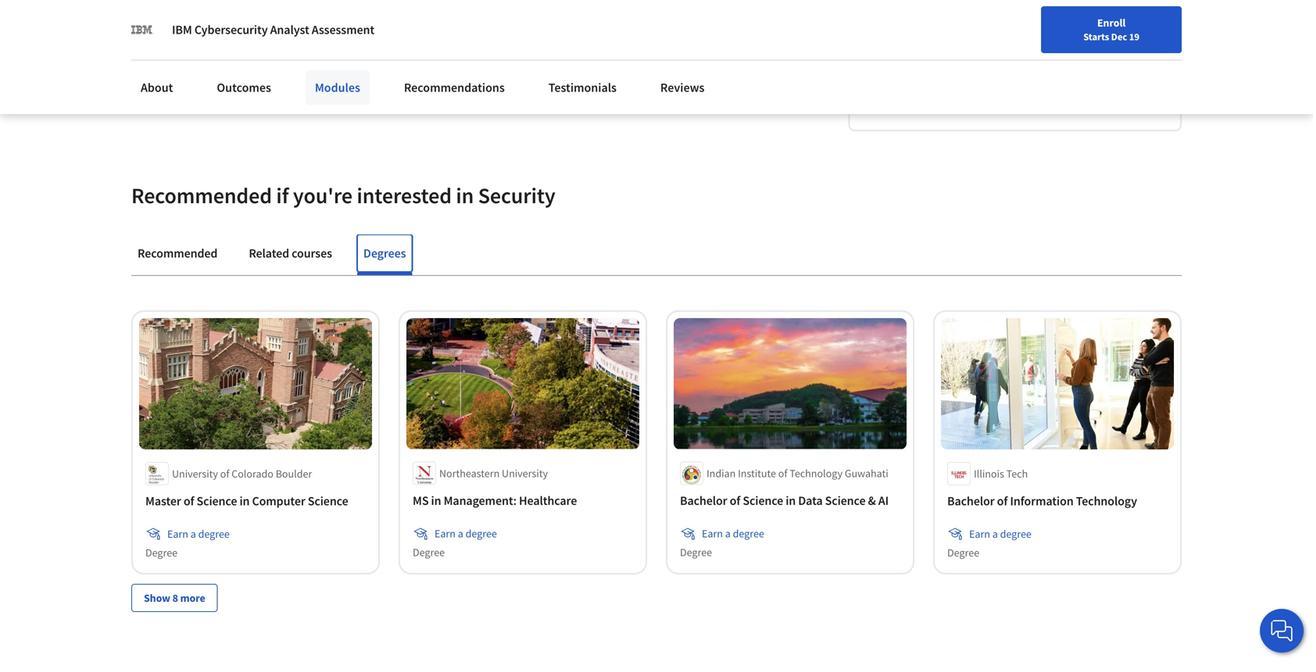 Task type: describe. For each thing, give the bounding box(es) containing it.
recommended button
[[131, 235, 224, 272]]

recommended for recommended
[[138, 246, 218, 261]]

2 university from the left
[[502, 467, 548, 481]]

in left security
[[456, 182, 474, 209]]

cybersecurity
[[195, 22, 268, 38]]

indian
[[707, 467, 736, 481]]

technology for information
[[1076, 493, 1138, 509]]

in right ms
[[431, 493, 441, 509]]

reviews link
[[651, 70, 714, 105]]

data
[[799, 493, 823, 509]]

university of colorado boulder
[[172, 467, 312, 481]]

more
[[180, 591, 205, 605]]

bachelor of information technology
[[948, 493, 1138, 509]]

indian institute of technology guwahati
[[707, 467, 889, 481]]

show 8 more button
[[131, 584, 218, 612]]

recommended for recommended if you're interested in security
[[131, 182, 272, 209]]

degree for master of science in computer science
[[145, 546, 178, 560]]

collection element
[[122, 276, 1192, 637]]

assessment
[[312, 22, 375, 38]]

information
[[1010, 493, 1074, 509]]

degree for master of science in computer science
[[198, 527, 230, 541]]

in left data
[[786, 493, 796, 509]]

reviews
[[661, 80, 705, 95]]

2 science from the left
[[308, 493, 348, 509]]

earn a degree for master of science in computer science
[[167, 527, 230, 541]]

boulder
[[276, 467, 312, 481]]

related courses button
[[243, 235, 338, 272]]

technology for of
[[790, 467, 843, 481]]

english button
[[985, 0, 1080, 51]]

master
[[145, 493, 181, 509]]

bachelor of science in data science & ai
[[680, 493, 889, 509]]

19
[[1130, 30, 1140, 43]]

outcomes link
[[208, 70, 281, 105]]

english
[[1014, 18, 1052, 33]]

computer
[[252, 493, 305, 509]]

testimonials
[[549, 80, 617, 95]]

modules link
[[306, 70, 370, 105]]

ai
[[879, 493, 889, 509]]

bachelor for bachelor of information technology
[[948, 493, 995, 509]]

of right institute
[[779, 467, 788, 481]]

interested
[[357, 182, 452, 209]]

degrees button
[[357, 235, 412, 272]]

tech
[[1007, 467, 1028, 481]]

modules
[[315, 80, 360, 95]]

ibm cybersecurity analyst assessment
[[172, 22, 375, 38]]

northeastern
[[439, 467, 500, 481]]

you're
[[293, 182, 353, 209]]

of for bachelor of information technology
[[997, 493, 1008, 509]]

about link
[[131, 70, 182, 105]]

dec
[[1112, 30, 1128, 43]]

a for bachelor of information technology
[[993, 527, 998, 541]]

earn for bachelor of science in data science & ai
[[702, 527, 723, 541]]

of for university of colorado boulder
[[220, 467, 229, 481]]



Task type: locate. For each thing, give the bounding box(es) containing it.
degree for bachelor of information technology
[[1001, 527, 1032, 541]]

if
[[276, 182, 289, 209]]

earn a degree for bachelor of information technology
[[970, 527, 1032, 541]]

1 bachelor from the left
[[680, 493, 728, 509]]

of down illinois tech
[[997, 493, 1008, 509]]

4 science from the left
[[825, 493, 866, 509]]

science left & at the bottom of the page
[[825, 493, 866, 509]]

testimonials link
[[539, 70, 626, 105]]

healthcare
[[519, 493, 577, 509]]

northeastern university
[[439, 467, 548, 481]]

bachelor down the indian
[[680, 493, 728, 509]]

degree down bachelor of science in data science & ai
[[733, 527, 765, 541]]

university up 'ms in management: healthcare' link
[[502, 467, 548, 481]]

a for master of science in computer science
[[191, 527, 196, 541]]

earn a degree for ms in management: healthcare
[[435, 527, 497, 541]]

university up 'master'
[[172, 467, 218, 481]]

analyst
[[270, 22, 309, 38]]

0 vertical spatial technology
[[790, 467, 843, 481]]

2 earn from the left
[[435, 527, 456, 541]]

degree down 'master of science in computer science'
[[198, 527, 230, 541]]

earn a degree for bachelor of science in data science & ai
[[702, 527, 765, 541]]

science down institute
[[743, 493, 784, 509]]

technology
[[790, 467, 843, 481], [1076, 493, 1138, 509]]

a down 'master of science in computer science'
[[191, 527, 196, 541]]

1 degree from the left
[[198, 527, 230, 541]]

3 a from the left
[[725, 527, 731, 541]]

bachelor down illinois
[[948, 493, 995, 509]]

recommended
[[131, 182, 272, 209], [138, 246, 218, 261]]

illinois
[[974, 467, 1005, 481]]

technology right information
[[1076, 493, 1138, 509]]

1 vertical spatial recommended
[[138, 246, 218, 261]]

of for bachelor of science in data science & ai
[[730, 493, 741, 509]]

earn a degree down bachelor of science in data science & ai
[[702, 527, 765, 541]]

earn a degree down 'management:'
[[435, 527, 497, 541]]

recommendations link
[[395, 70, 514, 105]]

about
[[141, 80, 173, 95]]

4 a from the left
[[993, 527, 998, 541]]

master of science in computer science link
[[145, 492, 366, 510]]

1 earn from the left
[[167, 527, 188, 541]]

earn down illinois
[[970, 527, 991, 541]]

degree for ms in management: healthcare
[[466, 527, 497, 541]]

enroll starts dec 19
[[1084, 16, 1140, 43]]

3 science from the left
[[743, 493, 784, 509]]

technology up data
[[790, 467, 843, 481]]

management:
[[444, 493, 517, 509]]

bachelor of science in data science & ai link
[[680, 492, 901, 510]]

courses
[[292, 246, 332, 261]]

related
[[249, 246, 289, 261]]

science
[[197, 493, 237, 509], [308, 493, 348, 509], [743, 493, 784, 509], [825, 493, 866, 509]]

earn
[[167, 527, 188, 541], [435, 527, 456, 541], [702, 527, 723, 541], [970, 527, 991, 541]]

a down 'management:'
[[458, 527, 464, 541]]

degree for bachelor of science in data science & ai
[[733, 527, 765, 541]]

recommendation tabs tab list
[[131, 235, 1182, 275]]

ms in management: healthcare link
[[413, 492, 633, 510]]

chat with us image
[[1270, 618, 1295, 644]]

of for master of science in computer science
[[184, 493, 194, 509]]

enroll
[[1098, 16, 1126, 30]]

degree
[[145, 546, 178, 560], [413, 546, 445, 560], [680, 546, 712, 560], [948, 546, 980, 560]]

8
[[172, 591, 178, 605]]

4 degree from the left
[[1001, 527, 1032, 541]]

1 horizontal spatial bachelor
[[948, 493, 995, 509]]

bachelor
[[680, 493, 728, 509], [948, 493, 995, 509]]

4 earn from the left
[[970, 527, 991, 541]]

2 degree from the left
[[413, 546, 445, 560]]

related courses
[[249, 246, 332, 261]]

3 earn from the left
[[702, 527, 723, 541]]

science down university of colorado boulder on the left of page
[[197, 493, 237, 509]]

earn for master of science in computer science
[[167, 527, 188, 541]]

1 horizontal spatial technology
[[1076, 493, 1138, 509]]

of down the indian
[[730, 493, 741, 509]]

2 bachelor from the left
[[948, 493, 995, 509]]

ibm image
[[131, 19, 153, 41]]

1 degree from the left
[[145, 546, 178, 560]]

outcomes
[[217, 80, 271, 95]]

earn for ms in management: healthcare
[[435, 527, 456, 541]]

1 a from the left
[[191, 527, 196, 541]]

3 earn a degree from the left
[[702, 527, 765, 541]]

degree down information
[[1001, 527, 1032, 541]]

2 earn a degree from the left
[[435, 527, 497, 541]]

2 degree from the left
[[466, 527, 497, 541]]

recommendations
[[404, 80, 505, 95]]

0 vertical spatial recommended
[[131, 182, 272, 209]]

a down the indian
[[725, 527, 731, 541]]

earn a degree down information
[[970, 527, 1032, 541]]

in
[[456, 182, 474, 209], [240, 493, 250, 509], [431, 493, 441, 509], [786, 493, 796, 509]]

bachelor for bachelor of science in data science & ai
[[680, 493, 728, 509]]

institute
[[738, 467, 776, 481]]

1 horizontal spatial university
[[502, 467, 548, 481]]

bachelor of information technology link
[[948, 492, 1168, 510]]

0 horizontal spatial technology
[[790, 467, 843, 481]]

master of science in computer science
[[145, 493, 348, 509]]

illinois tech
[[974, 467, 1028, 481]]

of right 'master'
[[184, 493, 194, 509]]

&
[[868, 493, 876, 509]]

0 horizontal spatial bachelor
[[680, 493, 728, 509]]

4 degree from the left
[[948, 546, 980, 560]]

in down university of colorado boulder on the left of page
[[240, 493, 250, 509]]

1 university from the left
[[172, 467, 218, 481]]

colorado
[[232, 467, 274, 481]]

degree for bachelor of information technology
[[948, 546, 980, 560]]

1 earn a degree from the left
[[167, 527, 230, 541]]

earn a degree down 'master'
[[167, 527, 230, 541]]

show 8 more
[[144, 591, 205, 605]]

degree down 'management:'
[[466, 527, 497, 541]]

earn for bachelor of information technology
[[970, 527, 991, 541]]

a down bachelor of information technology
[[993, 527, 998, 541]]

degree
[[198, 527, 230, 541], [466, 527, 497, 541], [733, 527, 765, 541], [1001, 527, 1032, 541]]

1 science from the left
[[197, 493, 237, 509]]

ms
[[413, 493, 429, 509]]

degree for ms in management: healthcare
[[413, 546, 445, 560]]

of left colorado
[[220, 467, 229, 481]]

recommended if you're interested in security
[[131, 182, 556, 209]]

a for bachelor of science in data science & ai
[[725, 527, 731, 541]]

2 a from the left
[[458, 527, 464, 541]]

university
[[172, 467, 218, 481], [502, 467, 548, 481]]

ibm
[[172, 22, 192, 38]]

science down boulder
[[308, 493, 348, 509]]

earn a degree
[[167, 527, 230, 541], [435, 527, 497, 541], [702, 527, 765, 541], [970, 527, 1032, 541]]

show notifications image
[[1102, 20, 1121, 38]]

of
[[220, 467, 229, 481], [779, 467, 788, 481], [184, 493, 194, 509], [730, 493, 741, 509], [997, 493, 1008, 509]]

3 degree from the left
[[733, 527, 765, 541]]

starts
[[1084, 30, 1110, 43]]

earn down 'management:'
[[435, 527, 456, 541]]

degrees
[[364, 246, 406, 261]]

a for ms in management: healthcare
[[458, 527, 464, 541]]

guwahati
[[845, 467, 889, 481]]

None search field
[[223, 10, 598, 41]]

0 horizontal spatial university
[[172, 467, 218, 481]]

earn down 'master'
[[167, 527, 188, 541]]

3 degree from the left
[[680, 546, 712, 560]]

recommended inside button
[[138, 246, 218, 261]]

4 earn a degree from the left
[[970, 527, 1032, 541]]

1 vertical spatial technology
[[1076, 493, 1138, 509]]

security
[[478, 182, 556, 209]]

ms in management: healthcare
[[413, 493, 577, 509]]

show
[[144, 591, 170, 605]]

earn down the indian
[[702, 527, 723, 541]]

degree for bachelor of science in data science & ai
[[680, 546, 712, 560]]

a
[[191, 527, 196, 541], [458, 527, 464, 541], [725, 527, 731, 541], [993, 527, 998, 541]]



Task type: vqa. For each thing, say whether or not it's contained in the screenshot.
into within Students enrolled in the University of Michigan School of Information's Master of Applied Data Science (MADS) program will take courses in all essential subjects of applied data science, with an emphasis on an end-to-end approach. The MADS program intersects computation with theory and application, ensuring that students put their data science learnings into practice.
no



